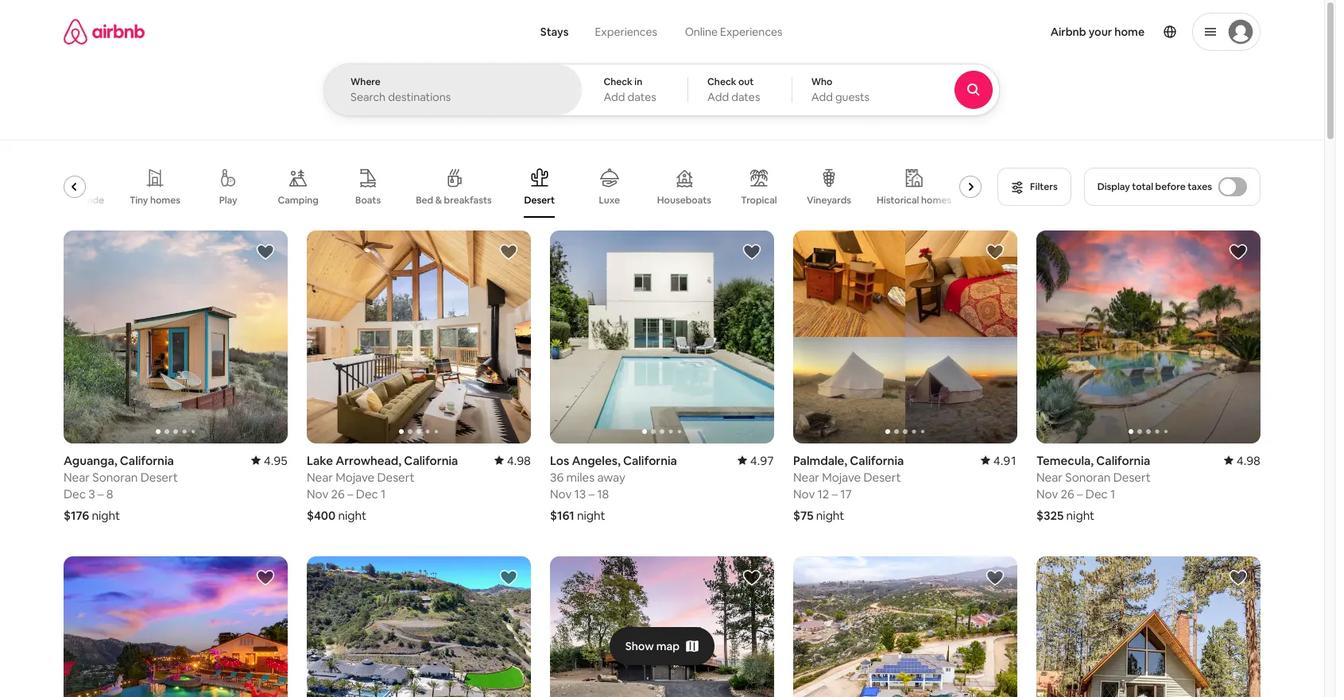 Task type: describe. For each thing, give the bounding box(es) containing it.
homes for tiny homes
[[150, 194, 181, 207]]

2 horizontal spatial add to wishlist: temecula, california image
[[1229, 243, 1248, 262]]

what can we help you find? tab list
[[528, 16, 671, 48]]

dec inside the aguanga, california near sonoran desert dec 3 – 8 $176 night
[[64, 487, 86, 502]]

add to wishlist: palmdale, california image
[[986, 243, 1005, 262]]

temecula,
[[1037, 453, 1094, 468]]

arrowhead,
[[336, 453, 402, 468]]

show map button
[[610, 627, 715, 666]]

in
[[635, 76, 643, 88]]

where
[[351, 76, 381, 88]]

mojave inside palmdale, california near mojave desert nov 12 – 17 $75 night
[[822, 470, 861, 485]]

historical
[[877, 194, 920, 207]]

display
[[1098, 181, 1131, 193]]

26 inside temecula, california near sonoran desert nov 26 – dec 1 $325 night
[[1061, 487, 1075, 502]]

4.98 for lake arrowhead, california near mojave desert nov 26 – dec 1 $400 night
[[507, 453, 531, 468]]

3
[[88, 487, 95, 502]]

camping
[[278, 194, 319, 207]]

desert inside group
[[524, 194, 555, 207]]

lake
[[307, 453, 333, 468]]

experiences inside "button"
[[595, 25, 658, 39]]

who add guests
[[812, 76, 870, 104]]

show map
[[626, 639, 680, 654]]

out
[[739, 76, 754, 88]]

add inside "who add guests"
[[812, 90, 833, 104]]

mojave inside "lake arrowhead, california near mojave desert nov 26 – dec 1 $400 night"
[[336, 470, 375, 485]]

california for temecula, california
[[1097, 453, 1151, 468]]

california for palmdale, california
[[850, 453, 904, 468]]

play
[[219, 194, 237, 207]]

36
[[550, 470, 564, 485]]

4.97 out of 5 average rating image
[[738, 453, 774, 468]]

bed
[[416, 194, 433, 207]]

check in add dates
[[604, 76, 657, 104]]

4.98 out of 5 average rating image for temecula, california near sonoran desert nov 26 – dec 1 $325 night
[[1224, 453, 1261, 468]]

17
[[841, 487, 852, 502]]

2 add to wishlist: big bear lake, california image from the left
[[1229, 568, 1248, 588]]

tiny
[[130, 194, 148, 207]]

boats
[[356, 194, 381, 207]]

4.98 for temecula, california near sonoran desert nov 26 – dec 1 $325 night
[[1237, 453, 1261, 468]]

nov inside "lake arrowhead, california near mojave desert nov 26 – dec 1 $400 night"
[[307, 487, 329, 502]]

4.95
[[264, 453, 288, 468]]

vineyards
[[807, 194, 852, 207]]

$75
[[794, 508, 814, 523]]

profile element
[[821, 0, 1261, 64]]

your
[[1089, 25, 1113, 39]]

– for nov 12 – 17
[[832, 487, 838, 502]]

lake arrowhead, california near mojave desert nov 26 – dec 1 $400 night
[[307, 453, 458, 523]]

none search field containing stays
[[324, 0, 1044, 116]]

california inside "lake arrowhead, california near mojave desert nov 26 – dec 1 $400 night"
[[404, 453, 458, 468]]

los
[[550, 453, 570, 468]]

13
[[575, 487, 586, 502]]

desert for temecula, california near sonoran desert nov 26 – dec 1 $325 night
[[1114, 470, 1151, 485]]

2 experiences from the left
[[720, 25, 783, 39]]

stays tab panel
[[324, 64, 1044, 116]]

4.98 out of 5 average rating image for lake arrowhead, california near mojave desert nov 26 – dec 1 $400 night
[[494, 453, 531, 468]]

check for check in add dates
[[604, 76, 633, 88]]

night inside "lake arrowhead, california near mojave desert nov 26 – dec 1 $400 night"
[[338, 508, 367, 523]]

breakfasts
[[444, 194, 492, 207]]

online experiences
[[685, 25, 783, 39]]

near inside "lake arrowhead, california near mojave desert nov 26 – dec 1 $400 night"
[[307, 470, 333, 485]]

luxe
[[599, 194, 620, 207]]

map
[[657, 639, 680, 654]]

stays
[[541, 25, 569, 39]]

stays button
[[528, 16, 582, 48]]

add to wishlist: aguanga, california image
[[256, 243, 275, 262]]

filters button
[[998, 168, 1072, 206]]

palmdale,
[[794, 453, 848, 468]]

display total before taxes button
[[1084, 168, 1261, 206]]

add to wishlist: escondido, california image
[[256, 568, 275, 588]]

$161
[[550, 508, 575, 523]]



Task type: locate. For each thing, give the bounding box(es) containing it.
1 horizontal spatial add to wishlist: big bear lake, california image
[[1229, 568, 1248, 588]]

night down "12"
[[816, 508, 845, 523]]

near down temecula,
[[1037, 470, 1063, 485]]

near inside palmdale, california near mojave desert nov 12 – 17 $75 night
[[794, 470, 820, 485]]

taxes
[[1188, 181, 1213, 193]]

0 horizontal spatial dates
[[628, 90, 657, 104]]

near
[[64, 470, 90, 485], [307, 470, 333, 485], [794, 470, 820, 485], [1037, 470, 1063, 485]]

dates down out
[[732, 90, 760, 104]]

0 horizontal spatial experiences
[[595, 25, 658, 39]]

nov inside los angeles, california 36 miles away nov 13 – 18 $161 night
[[550, 487, 572, 502]]

dates inside check in add dates
[[628, 90, 657, 104]]

dec down arrowhead,
[[356, 487, 378, 502]]

8
[[106, 487, 113, 502]]

1 nov from the left
[[307, 487, 329, 502]]

nov left "12"
[[794, 487, 815, 502]]

– inside "lake arrowhead, california near mojave desert nov 26 – dec 1 $400 night"
[[348, 487, 353, 502]]

0 horizontal spatial 4.98 out of 5 average rating image
[[494, 453, 531, 468]]

night inside temecula, california near sonoran desert nov 26 – dec 1 $325 night
[[1067, 508, 1095, 523]]

1 horizontal spatial sonoran
[[1066, 470, 1111, 485]]

airbnb
[[1051, 25, 1087, 39]]

5 california from the left
[[1097, 453, 1151, 468]]

countryside
[[49, 194, 104, 207]]

4.97
[[750, 453, 774, 468]]

sonoran up 8
[[92, 470, 138, 485]]

2 california from the left
[[404, 453, 458, 468]]

1 horizontal spatial 1
[[1111, 487, 1116, 502]]

houseboats
[[657, 194, 712, 207]]

california inside temecula, california near sonoran desert nov 26 – dec 1 $325 night
[[1097, 453, 1151, 468]]

temecula, california near sonoran desert nov 26 – dec 1 $325 night
[[1037, 453, 1151, 523]]

add to wishlist: lake arrowhead, california image
[[499, 243, 518, 262]]

2 nov from the left
[[550, 487, 572, 502]]

desert inside "lake arrowhead, california near mojave desert nov 26 – dec 1 $400 night"
[[377, 470, 415, 485]]

total
[[1133, 181, 1154, 193]]

nov up '$400'
[[307, 487, 329, 502]]

0 horizontal spatial sonoran
[[92, 470, 138, 485]]

desert inside temecula, california near sonoran desert nov 26 – dec 1 $325 night
[[1114, 470, 1151, 485]]

nov down 36
[[550, 487, 572, 502]]

aguanga, california near sonoran desert dec 3 – 8 $176 night
[[64, 453, 178, 523]]

nov inside palmdale, california near mojave desert nov 12 – 17 $75 night
[[794, 487, 815, 502]]

2 dec from the left
[[356, 487, 378, 502]]

1 horizontal spatial add
[[708, 90, 729, 104]]

tropical
[[741, 194, 777, 207]]

None search field
[[324, 0, 1044, 116]]

airbnb your home link
[[1041, 15, 1155, 49]]

1 horizontal spatial 26
[[1061, 487, 1075, 502]]

4.98 out of 5 average rating image
[[494, 453, 531, 468], [1224, 453, 1261, 468]]

sonoran down temecula,
[[1066, 470, 1111, 485]]

1 sonoran from the left
[[92, 470, 138, 485]]

1 dates from the left
[[628, 90, 657, 104]]

add inside check out add dates
[[708, 90, 729, 104]]

aguanga,
[[64, 453, 117, 468]]

palmdale, california near mojave desert nov 12 – 17 $75 night
[[794, 453, 904, 523]]

1 1 from the left
[[381, 487, 386, 502]]

1 horizontal spatial experiences
[[720, 25, 783, 39]]

add to wishlist: los angeles, california image
[[743, 243, 762, 262]]

add to wishlist: temecula, california image
[[1229, 243, 1248, 262], [499, 568, 518, 588], [986, 568, 1005, 588]]

near inside temecula, california near sonoran desert nov 26 – dec 1 $325 night
[[1037, 470, 1063, 485]]

0 horizontal spatial 26
[[331, 487, 345, 502]]

2 sonoran from the left
[[1066, 470, 1111, 485]]

2 check from the left
[[708, 76, 737, 88]]

nov
[[307, 487, 329, 502], [550, 487, 572, 502], [794, 487, 815, 502], [1037, 487, 1059, 502]]

california
[[120, 453, 174, 468], [404, 453, 458, 468], [623, 453, 677, 468], [850, 453, 904, 468], [1097, 453, 1151, 468]]

night inside los angeles, california 36 miles away nov 13 – 18 $161 night
[[577, 508, 606, 523]]

– inside temecula, california near sonoran desert nov 26 – dec 1 $325 night
[[1077, 487, 1083, 502]]

dates for check out add dates
[[732, 90, 760, 104]]

near down palmdale, at the bottom right
[[794, 470, 820, 485]]

4 nov from the left
[[1037, 487, 1059, 502]]

mojave
[[336, 470, 375, 485], [822, 470, 861, 485]]

add down who
[[812, 90, 833, 104]]

4.98
[[507, 453, 531, 468], [1237, 453, 1261, 468]]

1 horizontal spatial dec
[[356, 487, 378, 502]]

dec inside temecula, california near sonoran desert nov 26 – dec 1 $325 night
[[1086, 487, 1108, 502]]

– down temecula,
[[1077, 487, 1083, 502]]

near for palmdale, california
[[794, 470, 820, 485]]

2 mojave from the left
[[822, 470, 861, 485]]

0 horizontal spatial check
[[604, 76, 633, 88]]

0 horizontal spatial dec
[[64, 487, 86, 502]]

18
[[597, 487, 609, 502]]

near down aguanga,
[[64, 470, 90, 485]]

california right arrowhead,
[[404, 453, 458, 468]]

2 1 from the left
[[1111, 487, 1116, 502]]

1 night from the left
[[92, 508, 120, 523]]

mojave down arrowhead,
[[336, 470, 375, 485]]

– down arrowhead,
[[348, 487, 353, 502]]

show
[[626, 639, 654, 654]]

2 near from the left
[[307, 470, 333, 485]]

26 up '$400'
[[331, 487, 345, 502]]

california inside palmdale, california near mojave desert nov 12 – 17 $75 night
[[850, 453, 904, 468]]

1 dec from the left
[[64, 487, 86, 502]]

sonoran inside temecula, california near sonoran desert nov 26 – dec 1 $325 night
[[1066, 470, 1111, 485]]

check out add dates
[[708, 76, 760, 104]]

california right temecula,
[[1097, 453, 1151, 468]]

night inside the aguanga, california near sonoran desert dec 3 – 8 $176 night
[[92, 508, 120, 523]]

– inside the aguanga, california near sonoran desert dec 3 – 8 $176 night
[[98, 487, 104, 502]]

check inside check in add dates
[[604, 76, 633, 88]]

4 night from the left
[[816, 508, 845, 523]]

1 horizontal spatial 4.98
[[1237, 453, 1261, 468]]

desert inside the aguanga, california near sonoran desert dec 3 – 8 $176 night
[[140, 470, 178, 485]]

angeles,
[[572, 453, 621, 468]]

near for aguanga, california
[[64, 470, 90, 485]]

los angeles, california 36 miles away nov 13 – 18 $161 night
[[550, 453, 677, 523]]

before
[[1156, 181, 1186, 193]]

night right '$400'
[[338, 508, 367, 523]]

2 4.98 from the left
[[1237, 453, 1261, 468]]

check for check out add dates
[[708, 76, 737, 88]]

1 add to wishlist: big bear lake, california image from the left
[[743, 568, 762, 588]]

online experiences link
[[671, 16, 797, 48]]

4 – from the left
[[832, 487, 838, 502]]

3 – from the left
[[589, 487, 595, 502]]

3 dec from the left
[[1086, 487, 1108, 502]]

nov inside temecula, california near sonoran desert nov 26 – dec 1 $325 night
[[1037, 487, 1059, 502]]

check left out
[[708, 76, 737, 88]]

dates down in
[[628, 90, 657, 104]]

experiences
[[595, 25, 658, 39], [720, 25, 783, 39]]

nov up $325
[[1037, 487, 1059, 502]]

1 california from the left
[[120, 453, 174, 468]]

2 26 from the left
[[1061, 487, 1075, 502]]

5 night from the left
[[1067, 508, 1095, 523]]

$325
[[1037, 508, 1064, 523]]

3 nov from the left
[[794, 487, 815, 502]]

add for check out add dates
[[708, 90, 729, 104]]

4 california from the left
[[850, 453, 904, 468]]

&
[[436, 194, 442, 207]]

$176
[[64, 508, 89, 523]]

dec
[[64, 487, 86, 502], [356, 487, 378, 502], [1086, 487, 1108, 502]]

0 horizontal spatial 4.98
[[507, 453, 531, 468]]

3 near from the left
[[794, 470, 820, 485]]

2 horizontal spatial dec
[[1086, 487, 1108, 502]]

4.95 out of 5 average rating image
[[251, 453, 288, 468]]

experiences button
[[582, 16, 671, 48]]

2 night from the left
[[338, 508, 367, 523]]

sonoran
[[92, 470, 138, 485], [1066, 470, 1111, 485]]

who
[[812, 76, 833, 88]]

26 up $325
[[1061, 487, 1075, 502]]

1 26 from the left
[[331, 487, 345, 502]]

california right aguanga,
[[120, 453, 174, 468]]

26
[[331, 487, 345, 502], [1061, 487, 1075, 502]]

near down lake
[[307, 470, 333, 485]]

add down "experiences" "button"
[[604, 90, 625, 104]]

4.91
[[994, 453, 1018, 468]]

– right the 13
[[589, 487, 595, 502]]

california inside los angeles, california 36 miles away nov 13 – 18 $161 night
[[623, 453, 677, 468]]

home
[[1115, 25, 1145, 39]]

group
[[49, 156, 988, 218], [64, 231, 288, 444], [307, 231, 531, 444], [550, 231, 774, 444], [794, 231, 1018, 444], [1037, 231, 1261, 444], [64, 557, 288, 697], [307, 557, 531, 697], [550, 557, 774, 697], [794, 557, 1018, 697], [1037, 557, 1261, 697]]

2 dates from the left
[[732, 90, 760, 104]]

0 horizontal spatial add
[[604, 90, 625, 104]]

desert for palmdale, california near mojave desert nov 12 – 17 $75 night
[[864, 470, 902, 485]]

1 4.98 out of 5 average rating image from the left
[[494, 453, 531, 468]]

california for aguanga, california
[[120, 453, 174, 468]]

add inside check in add dates
[[604, 90, 625, 104]]

1 inside "lake arrowhead, california near mojave desert nov 26 – dec 1 $400 night"
[[381, 487, 386, 502]]

0 horizontal spatial add to wishlist: big bear lake, california image
[[743, 568, 762, 588]]

dates
[[628, 90, 657, 104], [732, 90, 760, 104]]

– right 3
[[98, 487, 104, 502]]

1 experiences from the left
[[595, 25, 658, 39]]

– inside los angeles, california 36 miles away nov 13 – 18 $161 night
[[589, 487, 595, 502]]

away
[[598, 470, 626, 485]]

night
[[92, 508, 120, 523], [338, 508, 367, 523], [577, 508, 606, 523], [816, 508, 845, 523], [1067, 508, 1095, 523]]

desert for aguanga, california near sonoran desert dec 3 – 8 $176 night
[[140, 470, 178, 485]]

add to wishlist: big bear lake, california image
[[743, 568, 762, 588], [1229, 568, 1248, 588]]

$400
[[307, 508, 336, 523]]

desert
[[524, 194, 555, 207], [140, 470, 178, 485], [377, 470, 415, 485], [864, 470, 902, 485], [1114, 470, 1151, 485]]

homes
[[922, 194, 952, 207], [150, 194, 181, 207]]

tiny homes
[[130, 194, 181, 207]]

dec left 3
[[64, 487, 86, 502]]

miles
[[567, 470, 595, 485]]

night right $325
[[1067, 508, 1095, 523]]

0 horizontal spatial add to wishlist: temecula, california image
[[499, 568, 518, 588]]

1 add from the left
[[604, 90, 625, 104]]

california inside the aguanga, california near sonoran desert dec 3 – 8 $176 night
[[120, 453, 174, 468]]

check left in
[[604, 76, 633, 88]]

display total before taxes
[[1098, 181, 1213, 193]]

near for temecula, california
[[1037, 470, 1063, 485]]

2 horizontal spatial add
[[812, 90, 833, 104]]

– for nov 26 – dec 1
[[1077, 487, 1083, 502]]

homes right tiny
[[150, 194, 181, 207]]

2 – from the left
[[348, 487, 353, 502]]

california up 17
[[850, 453, 904, 468]]

12
[[818, 487, 830, 502]]

historical homes
[[877, 194, 952, 207]]

1 horizontal spatial check
[[708, 76, 737, 88]]

3 night from the left
[[577, 508, 606, 523]]

1 mojave from the left
[[336, 470, 375, 485]]

dates for check in add dates
[[628, 90, 657, 104]]

1 horizontal spatial add to wishlist: temecula, california image
[[986, 568, 1005, 588]]

online
[[685, 25, 718, 39]]

Where field
[[351, 90, 559, 104]]

night down the 13
[[577, 508, 606, 523]]

2 add from the left
[[708, 90, 729, 104]]

1 4.98 from the left
[[507, 453, 531, 468]]

1 – from the left
[[98, 487, 104, 502]]

1 horizontal spatial 4.98 out of 5 average rating image
[[1224, 453, 1261, 468]]

4 near from the left
[[1037, 470, 1063, 485]]

night down 8
[[92, 508, 120, 523]]

homes right historical
[[922, 194, 952, 207]]

airbnb your home
[[1051, 25, 1145, 39]]

bed & breakfasts
[[416, 194, 492, 207]]

2 4.98 out of 5 average rating image from the left
[[1224, 453, 1261, 468]]

4.91 out of 5 average rating image
[[981, 453, 1018, 468]]

3 california from the left
[[623, 453, 677, 468]]

near inside the aguanga, california near sonoran desert dec 3 – 8 $176 night
[[64, 470, 90, 485]]

0 horizontal spatial 1
[[381, 487, 386, 502]]

– for dec 3 – 8
[[98, 487, 104, 502]]

1 inside temecula, california near sonoran desert nov 26 – dec 1 $325 night
[[1111, 487, 1116, 502]]

1
[[381, 487, 386, 502], [1111, 487, 1116, 502]]

1 near from the left
[[64, 470, 90, 485]]

california up away
[[623, 453, 677, 468]]

filters
[[1031, 181, 1058, 193]]

add for check in add dates
[[604, 90, 625, 104]]

1 check from the left
[[604, 76, 633, 88]]

experiences up in
[[595, 25, 658, 39]]

homes for historical homes
[[922, 194, 952, 207]]

dates inside check out add dates
[[732, 90, 760, 104]]

sonoran inside the aguanga, california near sonoran desert dec 3 – 8 $176 night
[[92, 470, 138, 485]]

group containing houseboats
[[49, 156, 988, 218]]

check inside check out add dates
[[708, 76, 737, 88]]

dec inside "lake arrowhead, california near mojave desert nov 26 – dec 1 $400 night"
[[356, 487, 378, 502]]

check
[[604, 76, 633, 88], [708, 76, 737, 88]]

1 horizontal spatial mojave
[[822, 470, 861, 485]]

sonoran for 8
[[92, 470, 138, 485]]

desert inside palmdale, california near mojave desert nov 12 – 17 $75 night
[[864, 470, 902, 485]]

– inside palmdale, california near mojave desert nov 12 – 17 $75 night
[[832, 487, 838, 502]]

night inside palmdale, california near mojave desert nov 12 – 17 $75 night
[[816, 508, 845, 523]]

26 inside "lake arrowhead, california near mojave desert nov 26 – dec 1 $400 night"
[[331, 487, 345, 502]]

– left 17
[[832, 487, 838, 502]]

sonoran for dec
[[1066, 470, 1111, 485]]

5 – from the left
[[1077, 487, 1083, 502]]

dec down temecula,
[[1086, 487, 1108, 502]]

guests
[[836, 90, 870, 104]]

1 horizontal spatial dates
[[732, 90, 760, 104]]

3 add from the left
[[812, 90, 833, 104]]

0 horizontal spatial homes
[[150, 194, 181, 207]]

add
[[604, 90, 625, 104], [708, 90, 729, 104], [812, 90, 833, 104]]

–
[[98, 487, 104, 502], [348, 487, 353, 502], [589, 487, 595, 502], [832, 487, 838, 502], [1077, 487, 1083, 502]]

experiences right online
[[720, 25, 783, 39]]

0 horizontal spatial mojave
[[336, 470, 375, 485]]

add down online experiences
[[708, 90, 729, 104]]

mojave up 17
[[822, 470, 861, 485]]

1 horizontal spatial homes
[[922, 194, 952, 207]]



Task type: vqa. For each thing, say whether or not it's contained in the screenshot.
'Skiing' on the top of the page
no



